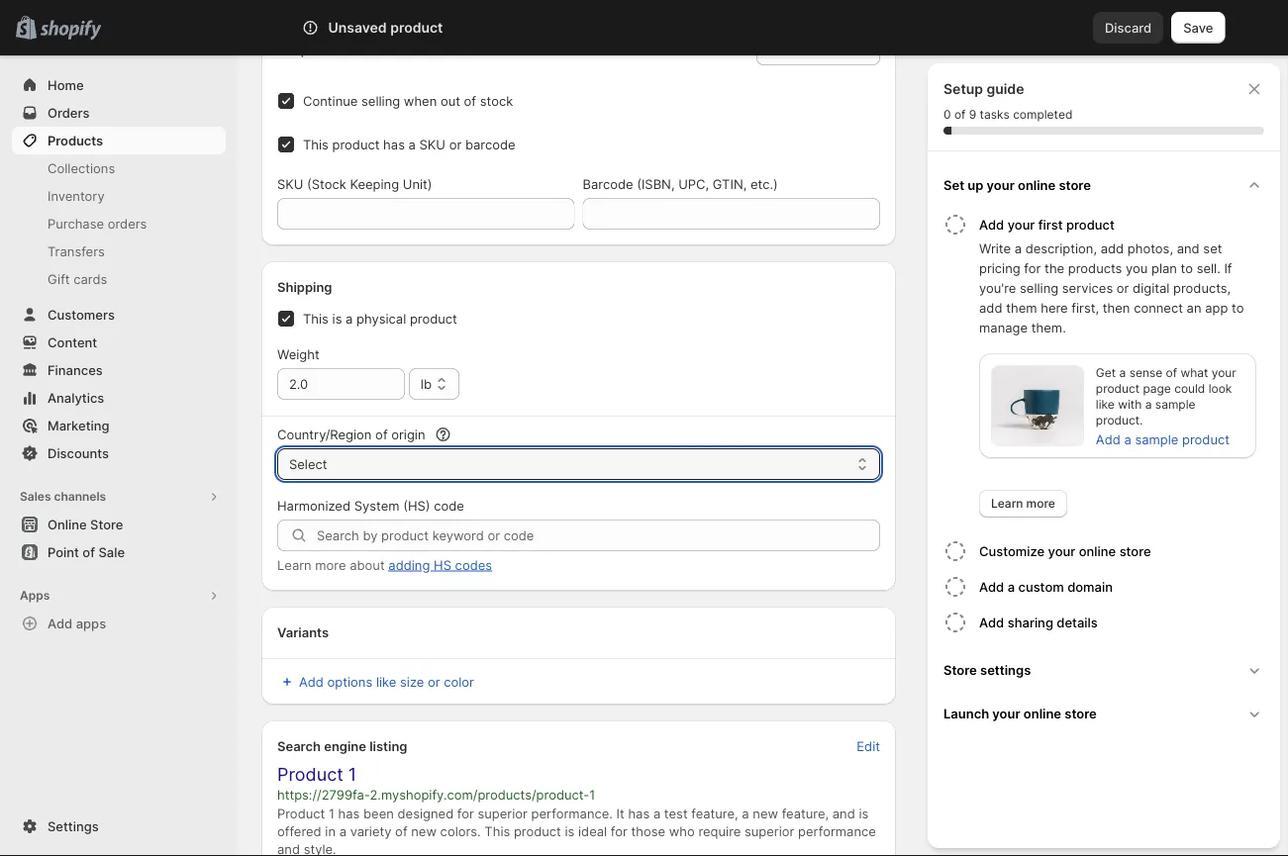 Task type: vqa. For each thing, say whether or not it's contained in the screenshot.
my store image
no



Task type: describe. For each thing, give the bounding box(es) containing it.
etc.)
[[751, 176, 778, 192]]

origin
[[391, 427, 425, 442]]

add for like
[[299, 674, 324, 690]]

details
[[1057, 615, 1098, 630]]

product inside product 1 https://2799fa-2.myshopify.com/products/product-1 product 1 has been designed for superior performance. it has a test feature, a new feature, and is offered in a variety of new colors. this product is ideal for those who require superior performance and style.
[[514, 824, 561, 839]]

0 vertical spatial store
[[1059, 177, 1091, 193]]

your inside get a sense of what your product page could look like with a sample product. add a sample product
[[1212, 366, 1237, 380]]

shopify image
[[40, 20, 101, 40]]

sku (stock keeping unit)
[[277, 176, 432, 192]]

of right out
[[464, 93, 476, 108]]

add a custom domain
[[979, 579, 1113, 595]]

apps
[[76, 616, 106, 631]]

home
[[48, 77, 84, 93]]

like inside get a sense of what your product page could look like with a sample product. add a sample product
[[1096, 398, 1115, 412]]

add apps button
[[12, 610, 226, 638]]

1 horizontal spatial has
[[383, 137, 405, 152]]

about
[[350, 558, 385, 573]]

with
[[1118, 398, 1142, 412]]

launch
[[944, 706, 989, 721]]

mark add a custom domain as done image
[[944, 575, 967, 599]]

gtin,
[[713, 176, 747, 192]]

inventory
[[48, 188, 105, 203]]

Harmonized System (HS) code text field
[[317, 520, 880, 552]]

up
[[968, 177, 984, 193]]

sharing
[[1008, 615, 1054, 630]]

country/region of origin
[[277, 427, 425, 442]]

country/region
[[277, 427, 372, 442]]

discounts
[[48, 446, 109, 461]]

discard button
[[1093, 12, 1164, 44]]

collections link
[[12, 154, 226, 182]]

options
[[327, 674, 373, 690]]

mark customize your online store as done image
[[944, 540, 967, 563]]

0 horizontal spatial to
[[1181, 260, 1193, 276]]

orders
[[108, 216, 147, 231]]

1 vertical spatial and
[[833, 806, 855, 821]]

you
[[1126, 260, 1148, 276]]

or inside button
[[428, 674, 440, 690]]

customize your online store button
[[979, 534, 1272, 569]]

a right get
[[1119, 366, 1126, 380]]

add for details
[[979, 615, 1004, 630]]

system
[[354, 498, 400, 513]]

Weight text field
[[277, 368, 405, 400]]

1 horizontal spatial is
[[565, 824, 575, 839]]

0 vertical spatial 1
[[348, 764, 357, 786]]

listing
[[370, 739, 407, 754]]

adding hs codes link
[[388, 558, 492, 573]]

this inside product 1 https://2799fa-2.myshopify.com/products/product-1 product 1 has been designed for superior performance. it has a test feature, a new feature, and is offered in a variety of new colors. this product is ideal for those who require superior performance and style.
[[485, 824, 510, 839]]

(isbn,
[[637, 176, 675, 192]]

pricing
[[979, 260, 1021, 276]]

orders
[[48, 105, 90, 120]]

of inside product 1 https://2799fa-2.myshopify.com/products/product-1 product 1 has been designed for superior performance. it has a test feature, a new feature, and is offered in a variety of new colors. this product is ideal for those who require superior performance and style.
[[395, 824, 408, 839]]

0 vertical spatial sample
[[1155, 398, 1196, 412]]

cards
[[74, 271, 107, 287]]

add inside get a sense of what your product page could look like with a sample product. add a sample product
[[1096, 432, 1121, 447]]

edit button
[[845, 733, 892, 761]]

add a sample product button
[[1084, 426, 1242, 454]]

this product has a sku or barcode
[[303, 137, 515, 152]]

store for customize your online store
[[1120, 544, 1151, 559]]

0 horizontal spatial has
[[338, 806, 360, 821]]

learn more about adding hs codes
[[277, 558, 492, 573]]

a inside write a description, add photos, and set pricing for the products you plan to sell. if you're selling services or digital products, add them here first, then connect an app to manage them.
[[1015, 241, 1022, 256]]

like inside button
[[376, 674, 397, 690]]

Barcode (ISBN, UPC, GTIN, etc.) text field
[[583, 198, 880, 230]]

gift cards
[[48, 271, 107, 287]]

selling inside write a description, add photos, and set pricing for the products you plan to sell. if you're selling services or digital products, add them here first, then connect an app to manage them.
[[1020, 280, 1059, 296]]

discounts link
[[12, 440, 226, 467]]

physical
[[357, 311, 406, 326]]

1 vertical spatial new
[[411, 824, 437, 839]]

style.
[[304, 842, 336, 857]]

continue selling when out of stock
[[303, 93, 513, 108]]

or inside write a description, add photos, and set pricing for the products you plan to sell. if you're selling services or digital products, add them here first, then connect an app to manage them.
[[1117, 280, 1129, 296]]

first
[[1039, 217, 1063, 232]]

learn more link
[[979, 490, 1067, 518]]

customers link
[[12, 301, 226, 329]]

test
[[664, 806, 688, 821]]

setup
[[944, 81, 983, 98]]

purchase orders
[[48, 216, 147, 231]]

lb
[[421, 376, 432, 392]]

orders link
[[12, 99, 226, 127]]

add for custom
[[979, 579, 1004, 595]]

0 vertical spatial sku
[[419, 137, 446, 152]]

hs
[[434, 558, 452, 573]]

edit
[[857, 739, 880, 754]]

of inside button
[[83, 545, 95, 560]]

setup guide
[[944, 81, 1024, 98]]

get a sense of what your product page could look like with a sample product. add a sample product
[[1096, 366, 1237, 447]]

weight
[[277, 347, 320, 362]]

out
[[441, 93, 460, 108]]

product up sku (stock keeping unit)
[[332, 137, 380, 152]]

a left physical
[[346, 311, 353, 326]]

0 vertical spatial selling
[[361, 93, 400, 108]]

point of sale
[[48, 545, 125, 560]]

of inside get a sense of what your product page could look like with a sample product. add a sample product
[[1166, 366, 1177, 380]]

apps button
[[12, 582, 226, 610]]

https://2799fa-
[[277, 787, 370, 803]]

(stock
[[307, 176, 346, 192]]

setup guide dialog
[[928, 63, 1280, 849]]

could
[[1175, 382, 1205, 396]]

your inside set up your online store button
[[987, 177, 1015, 193]]

require
[[699, 824, 741, 839]]

shop location
[[277, 42, 360, 57]]

sales channels
[[20, 490, 106, 504]]

home link
[[12, 71, 226, 99]]

SKU (Stock Keeping Unit) text field
[[277, 198, 575, 230]]

variants
[[277, 625, 329, 640]]

them.
[[1032, 320, 1066, 335]]

first,
[[1072, 300, 1099, 315]]

and inside write a description, add photos, and set pricing for the products you plan to sell. if you're selling services or digital products, add them here first, then connect an app to manage them.
[[1177, 241, 1200, 256]]

online
[[48, 517, 87, 532]]

2 product from the top
[[277, 806, 325, 821]]

look
[[1209, 382, 1232, 396]]

online for customize your online store
[[1079, 544, 1116, 559]]

more for learn more about adding hs codes
[[315, 558, 346, 573]]

your for launch your online store
[[993, 706, 1021, 721]]

0 vertical spatial online
[[1018, 177, 1056, 193]]



Task type: locate. For each thing, give the bounding box(es) containing it.
2 feature, from the left
[[782, 806, 829, 821]]

a right in
[[339, 824, 347, 839]]

and left 'set'
[[1177, 241, 1200, 256]]

product down "performance."
[[514, 824, 561, 839]]

add your first product
[[979, 217, 1115, 232]]

the
[[1045, 260, 1065, 276]]

designed
[[398, 806, 454, 821]]

1 vertical spatial learn
[[277, 558, 312, 573]]

2 horizontal spatial for
[[1024, 260, 1041, 276]]

barcode
[[465, 137, 515, 152]]

1 horizontal spatial or
[[449, 137, 462, 152]]

add your first product element
[[940, 239, 1272, 518]]

2.myshopify.com/products/product-
[[370, 787, 589, 803]]

of up page
[[1166, 366, 1177, 380]]

settings
[[980, 662, 1031, 678]]

store inside button
[[1065, 706, 1097, 721]]

code
[[434, 498, 464, 513]]

learn for learn more
[[991, 497, 1023, 511]]

of
[[464, 93, 476, 108], [954, 107, 966, 122], [1166, 366, 1177, 380], [375, 427, 388, 442], [83, 545, 95, 560], [395, 824, 408, 839]]

0 vertical spatial or
[[449, 137, 462, 152]]

has
[[383, 137, 405, 152], [338, 806, 360, 821], [628, 806, 650, 821]]

2 horizontal spatial and
[[1177, 241, 1200, 256]]

add left the options on the left bottom of the page
[[299, 674, 324, 690]]

1 horizontal spatial more
[[1027, 497, 1055, 511]]

store
[[90, 517, 123, 532], [944, 662, 977, 678]]

unsaved product
[[328, 19, 443, 36]]

search right unsaved
[[389, 20, 432, 35]]

learn down harmonized
[[277, 558, 312, 573]]

search engine listing
[[277, 739, 407, 754]]

learn up customize
[[991, 497, 1023, 511]]

keeping
[[350, 176, 399, 192]]

purchase orders link
[[12, 210, 226, 238]]

add right mark add sharing details as done image
[[979, 615, 1004, 630]]

sku left (stock
[[277, 176, 303, 192]]

1 vertical spatial is
[[859, 806, 869, 821]]

this up (stock
[[303, 137, 329, 152]]

0 vertical spatial like
[[1096, 398, 1115, 412]]

1 up "performance."
[[589, 787, 595, 803]]

is up "performance"
[[859, 806, 869, 821]]

more left about
[[315, 558, 346, 573]]

set
[[1203, 241, 1222, 256]]

a left the test
[[653, 806, 661, 821]]

1 vertical spatial to
[[1232, 300, 1244, 315]]

1 horizontal spatial sku
[[419, 137, 446, 152]]

1 vertical spatial 1
[[589, 787, 595, 803]]

0 vertical spatial this
[[303, 137, 329, 152]]

harmonized
[[277, 498, 351, 513]]

0 vertical spatial product
[[277, 764, 343, 786]]

add for first
[[979, 217, 1004, 232]]

learn more
[[991, 497, 1055, 511]]

superior right require
[[745, 824, 795, 839]]

mark add sharing details as done image
[[944, 611, 967, 635]]

0 horizontal spatial store
[[90, 517, 123, 532]]

feature, up "performance"
[[782, 806, 829, 821]]

1 vertical spatial selling
[[1020, 280, 1059, 296]]

store up sale
[[90, 517, 123, 532]]

app
[[1205, 300, 1228, 315]]

1 horizontal spatial for
[[611, 824, 628, 839]]

point
[[48, 545, 79, 560]]

codes
[[455, 558, 492, 573]]

online for launch your online store
[[1024, 706, 1062, 721]]

and
[[1177, 241, 1200, 256], [833, 806, 855, 821], [277, 842, 300, 857]]

sample down could
[[1155, 398, 1196, 412]]

channels
[[54, 490, 106, 504]]

2 vertical spatial or
[[428, 674, 440, 690]]

0 vertical spatial learn
[[991, 497, 1023, 511]]

1 vertical spatial more
[[315, 558, 346, 573]]

colors.
[[440, 824, 481, 839]]

set up your online store
[[944, 177, 1091, 193]]

a inside button
[[1008, 579, 1015, 595]]

upc,
[[678, 176, 709, 192]]

for up colors.
[[457, 806, 474, 821]]

product up https://2799fa-
[[277, 764, 343, 786]]

2 vertical spatial is
[[565, 824, 575, 839]]

1 horizontal spatial add
[[1101, 241, 1124, 256]]

more up customize your online store
[[1027, 497, 1055, 511]]

discard
[[1105, 20, 1152, 35]]

your inside add your first product button
[[1008, 217, 1035, 232]]

sales channels button
[[12, 483, 226, 511]]

search for search
[[389, 20, 432, 35]]

0 vertical spatial new
[[753, 806, 778, 821]]

1 horizontal spatial like
[[1096, 398, 1115, 412]]

2 horizontal spatial or
[[1117, 280, 1129, 296]]

0 horizontal spatial is
[[332, 311, 342, 326]]

1 up in
[[329, 806, 335, 821]]

of left origin
[[375, 427, 388, 442]]

settings link
[[12, 813, 226, 841]]

1 vertical spatial online
[[1079, 544, 1116, 559]]

product down get
[[1096, 382, 1140, 396]]

0 horizontal spatial like
[[376, 674, 397, 690]]

None number field
[[757, 34, 851, 65]]

0 horizontal spatial learn
[[277, 558, 312, 573]]

this for this is a physical product
[[303, 311, 329, 326]]

add sharing details
[[979, 615, 1098, 630]]

sales
[[20, 490, 51, 504]]

sku up unit)
[[419, 137, 446, 152]]

1 vertical spatial this
[[303, 311, 329, 326]]

set up your online store button
[[936, 163, 1272, 207]]

custom
[[1019, 579, 1064, 595]]

your inside customize your online store button
[[1048, 544, 1076, 559]]

online store button
[[0, 511, 238, 539]]

like left size
[[376, 674, 397, 690]]

of left '9'
[[954, 107, 966, 122]]

store up add a custom domain button
[[1120, 544, 1151, 559]]

store up launch
[[944, 662, 977, 678]]

or right size
[[428, 674, 440, 690]]

0 vertical spatial superior
[[478, 806, 528, 821]]

your up look
[[1212, 366, 1237, 380]]

store up first
[[1059, 177, 1091, 193]]

you're
[[979, 280, 1016, 296]]

mark add your first product as done image
[[944, 213, 967, 237]]

transfers link
[[12, 238, 226, 265]]

selling left when
[[361, 93, 400, 108]]

your left first
[[1008, 217, 1035, 232]]

add down the you're
[[979, 300, 1003, 315]]

0 vertical spatial store
[[90, 517, 123, 532]]

gift
[[48, 271, 70, 287]]

like up product.
[[1096, 398, 1115, 412]]

2 vertical spatial and
[[277, 842, 300, 857]]

1 vertical spatial for
[[457, 806, 474, 821]]

1 vertical spatial sample
[[1135, 432, 1179, 447]]

1 vertical spatial like
[[376, 674, 397, 690]]

tasks
[[980, 107, 1010, 122]]

superior down 2.myshopify.com/products/product-
[[478, 806, 528, 821]]

2 horizontal spatial is
[[859, 806, 869, 821]]

store down "store settings" button
[[1065, 706, 1097, 721]]

your
[[987, 177, 1015, 193], [1008, 217, 1035, 232], [1212, 366, 1237, 380], [1048, 544, 1076, 559], [993, 706, 1021, 721]]

learn inside add your first product element
[[991, 497, 1023, 511]]

1 vertical spatial sku
[[277, 176, 303, 192]]

add a custom domain button
[[979, 569, 1272, 605]]

and up "performance"
[[833, 806, 855, 821]]

your for add your first product
[[1008, 217, 1035, 232]]

a right the test
[[742, 806, 749, 821]]

when
[[404, 93, 437, 108]]

get
[[1096, 366, 1116, 380]]

0 vertical spatial for
[[1024, 260, 1041, 276]]

content link
[[12, 329, 226, 356]]

is down "performance."
[[565, 824, 575, 839]]

your up add a custom domain
[[1048, 544, 1076, 559]]

them
[[1006, 300, 1037, 315]]

is left physical
[[332, 311, 342, 326]]

has right it
[[628, 806, 650, 821]]

2 horizontal spatial has
[[628, 806, 650, 821]]

plan
[[1152, 260, 1177, 276]]

1 vertical spatial superior
[[745, 824, 795, 839]]

1 product from the top
[[277, 764, 343, 786]]

more for learn more
[[1027, 497, 1055, 511]]

2 vertical spatial online
[[1024, 706, 1062, 721]]

more inside add your first product element
[[1027, 497, 1055, 511]]

store inside button
[[944, 662, 977, 678]]

or left the barcode
[[449, 137, 462, 152]]

1 horizontal spatial 1
[[348, 764, 357, 786]]

0 vertical spatial search
[[389, 20, 432, 35]]

0 vertical spatial and
[[1177, 241, 1200, 256]]

1 down engine at the bottom left
[[348, 764, 357, 786]]

1 vertical spatial store
[[1120, 544, 1151, 559]]

0 of 9 tasks completed
[[944, 107, 1073, 122]]

for down it
[[611, 824, 628, 839]]

this down shipping
[[303, 311, 329, 326]]

this right colors.
[[485, 824, 510, 839]]

new down designed
[[411, 824, 437, 839]]

your right launch
[[993, 706, 1021, 721]]

barcode
[[583, 176, 633, 192]]

1 vertical spatial product
[[277, 806, 325, 821]]

save button
[[1172, 12, 1225, 44]]

2 vertical spatial this
[[485, 824, 510, 839]]

2 vertical spatial for
[[611, 824, 628, 839]]

0 horizontal spatial selling
[[361, 93, 400, 108]]

selling up here at the right top of page
[[1020, 280, 1059, 296]]

0 horizontal spatial and
[[277, 842, 300, 857]]

feature, up require
[[691, 806, 738, 821]]

customize your online store
[[979, 544, 1151, 559]]

search for search engine listing
[[277, 739, 321, 754]]

point of sale button
[[0, 539, 238, 566]]

it
[[617, 806, 625, 821]]

finances
[[48, 362, 103, 378]]

for left the
[[1024, 260, 1041, 276]]

2 vertical spatial 1
[[329, 806, 335, 821]]

continue
[[303, 93, 358, 108]]

0 vertical spatial to
[[1181, 260, 1193, 276]]

0 horizontal spatial sku
[[277, 176, 303, 192]]

0 horizontal spatial superior
[[478, 806, 528, 821]]

a right the write
[[1015, 241, 1022, 256]]

your for customize your online store
[[1048, 544, 1076, 559]]

1 horizontal spatial feature,
[[782, 806, 829, 821]]

1 horizontal spatial search
[[389, 20, 432, 35]]

search inside the "search" button
[[389, 20, 432, 35]]

settings
[[48, 819, 99, 834]]

0 vertical spatial add
[[1101, 241, 1124, 256]]

products link
[[12, 127, 226, 154]]

product 1 https://2799fa-2.myshopify.com/products/product-1 product 1 has been designed for superior performance. it has a test feature, a new feature, and is offered in a variety of new colors. this product is ideal for those who require superior performance and style.
[[277, 764, 876, 857]]

learn for learn more about adding hs codes
[[277, 558, 312, 573]]

0 horizontal spatial search
[[277, 739, 321, 754]]

store for launch your online store
[[1065, 706, 1097, 721]]

1 horizontal spatial superior
[[745, 824, 795, 839]]

2 horizontal spatial 1
[[589, 787, 595, 803]]

online up 'domain'
[[1079, 544, 1116, 559]]

online inside button
[[1024, 706, 1062, 721]]

add options like size or color
[[299, 674, 474, 690]]

a up unit)
[[409, 137, 416, 152]]

your right up on the top right
[[987, 177, 1015, 193]]

1 vertical spatial or
[[1117, 280, 1129, 296]]

variety
[[350, 824, 392, 839]]

has up variety
[[338, 806, 360, 821]]

or up then on the right of the page
[[1117, 280, 1129, 296]]

of left sale
[[83, 545, 95, 560]]

2 vertical spatial store
[[1065, 706, 1097, 721]]

for
[[1024, 260, 1041, 276], [457, 806, 474, 821], [611, 824, 628, 839]]

your inside launch your online store button
[[993, 706, 1021, 721]]

a down page
[[1145, 398, 1152, 412]]

product right physical
[[410, 311, 457, 326]]

0 horizontal spatial add
[[979, 300, 1003, 315]]

1 vertical spatial store
[[944, 662, 977, 678]]

0 horizontal spatial more
[[315, 558, 346, 573]]

0 horizontal spatial or
[[428, 674, 440, 690]]

0 vertical spatial is
[[332, 311, 342, 326]]

add right mark add a custom domain as done icon
[[979, 579, 1004, 595]]

size
[[400, 674, 424, 690]]

add
[[1101, 241, 1124, 256], [979, 300, 1003, 315]]

a left custom
[[1008, 579, 1015, 595]]

and down offered
[[277, 842, 300, 857]]

add up 'products'
[[1101, 241, 1124, 256]]

search left engine at the bottom left
[[277, 739, 321, 754]]

1 horizontal spatial to
[[1232, 300, 1244, 315]]

has up keeping
[[383, 137, 405, 152]]

product right unsaved
[[390, 19, 443, 36]]

apps
[[20, 589, 50, 603]]

1 horizontal spatial learn
[[991, 497, 1023, 511]]

then
[[1103, 300, 1130, 315]]

online up add your first product at top
[[1018, 177, 1056, 193]]

0 horizontal spatial feature,
[[691, 806, 738, 821]]

point of sale link
[[12, 539, 226, 566]]

here
[[1041, 300, 1068, 315]]

1 feature, from the left
[[691, 806, 738, 821]]

1 vertical spatial add
[[979, 300, 1003, 315]]

search button
[[357, 12, 931, 44]]

new right the test
[[753, 806, 778, 821]]

1 horizontal spatial selling
[[1020, 280, 1059, 296]]

store inside button
[[90, 517, 123, 532]]

online down settings
[[1024, 706, 1062, 721]]

a down product.
[[1124, 432, 1132, 447]]

of down designed
[[395, 824, 408, 839]]

0 horizontal spatial 1
[[329, 806, 335, 821]]

finances link
[[12, 356, 226, 384]]

to left sell.
[[1181, 260, 1193, 276]]

product up description,
[[1067, 217, 1115, 232]]

1 horizontal spatial store
[[944, 662, 977, 678]]

transfers
[[48, 244, 105, 259]]

more
[[1027, 497, 1055, 511], [315, 558, 346, 573]]

this for this product has a sku or barcode
[[303, 137, 329, 152]]

unsaved
[[328, 19, 387, 36]]

if
[[1224, 260, 1232, 276]]

photos,
[[1128, 241, 1173, 256]]

add down product.
[[1096, 432, 1121, 447]]

digital
[[1133, 280, 1170, 296]]

product
[[390, 19, 443, 36], [332, 137, 380, 152], [1067, 217, 1115, 232], [410, 311, 457, 326], [1096, 382, 1140, 396], [1182, 432, 1230, 447], [514, 824, 561, 839]]

0 vertical spatial more
[[1027, 497, 1055, 511]]

for inside write a description, add photos, and set pricing for the products you plan to sell. if you're selling services or digital products, add them here first, then connect an app to manage them.
[[1024, 260, 1041, 276]]

1 horizontal spatial and
[[833, 806, 855, 821]]

barcode (isbn, upc, gtin, etc.)
[[583, 176, 778, 192]]

product inside button
[[1067, 217, 1115, 232]]

launch your online store button
[[936, 692, 1272, 736]]

0 horizontal spatial for
[[457, 806, 474, 821]]

feature,
[[691, 806, 738, 821], [782, 806, 829, 821]]

sample down product.
[[1135, 432, 1179, 447]]

add up the write
[[979, 217, 1004, 232]]

product up offered
[[277, 806, 325, 821]]

0 horizontal spatial new
[[411, 824, 437, 839]]

description,
[[1026, 241, 1097, 256]]

product down look
[[1182, 432, 1230, 447]]

add left apps
[[48, 616, 73, 631]]

1 vertical spatial search
[[277, 739, 321, 754]]

to right app
[[1232, 300, 1244, 315]]

1 horizontal spatial new
[[753, 806, 778, 821]]

shipping
[[277, 279, 332, 295]]

online store link
[[12, 511, 226, 539]]

who
[[669, 824, 695, 839]]



